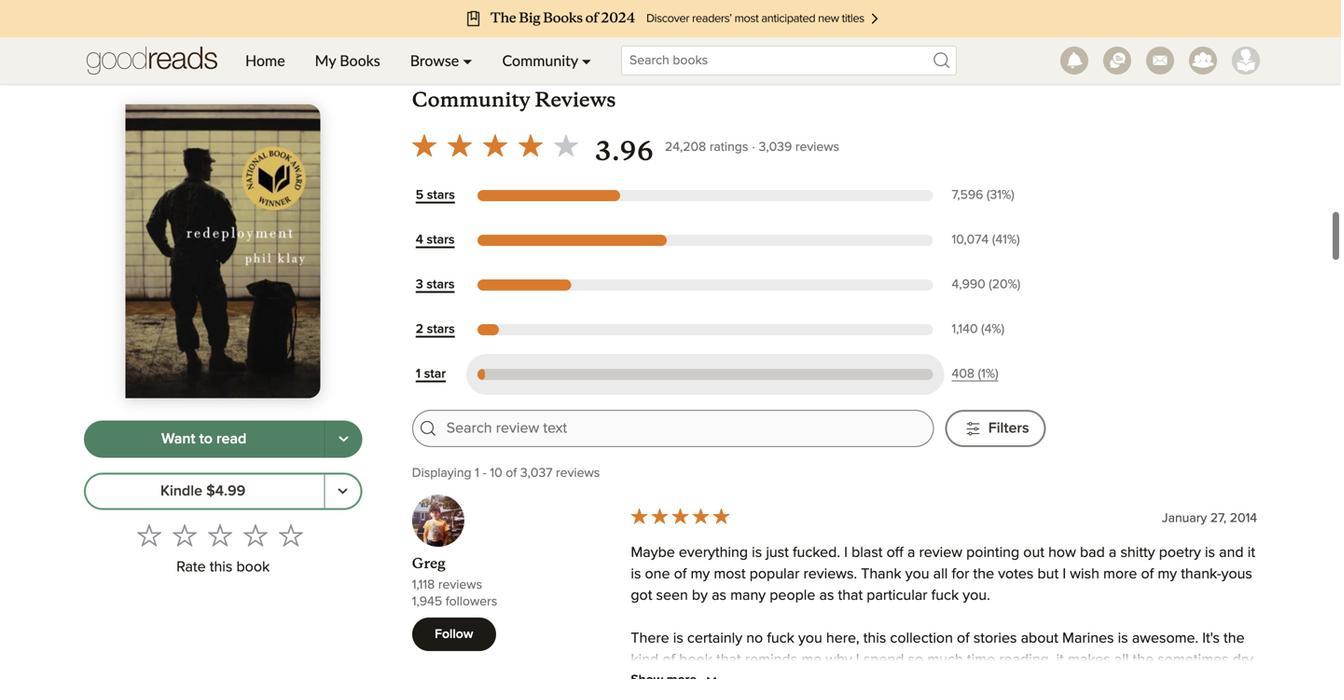 Task type: vqa. For each thing, say whether or not it's contained in the screenshot.
ninth view from the bottom
no



Task type: locate. For each thing, give the bounding box(es) containing it.
0 horizontal spatial fuck
[[767, 632, 794, 647]]

stars right 5
[[427, 189, 455, 202]]

1 horizontal spatial as
[[819, 589, 834, 604]]

1 stars from the top
[[427, 189, 455, 202]]

0 horizontal spatial and
[[754, 675, 779, 680]]

it.
[[1003, 675, 1015, 680]]

community down browse ▾ link
[[412, 87, 530, 113]]

as right by
[[712, 589, 726, 604]]

1 vertical spatial that
[[716, 653, 741, 668]]

2 vertical spatial reviews
[[438, 579, 482, 592]]

friend!
[[822, 24, 864, 39]]

of up time
[[957, 632, 970, 647]]

i right but
[[1063, 568, 1066, 583]]

as
[[712, 589, 726, 604], [819, 589, 834, 604]]

2 horizontal spatial a
[[1109, 546, 1117, 561]]

0 vertical spatial the
[[973, 568, 994, 583]]

recommend it to a friend! link
[[696, 24, 864, 39]]

(20%)
[[989, 279, 1021, 292]]

just
[[766, 546, 789, 561]]

for
[[952, 568, 969, 583]]

this right the rate on the bottom
[[210, 560, 233, 575]]

stars for 4 stars
[[427, 234, 455, 247]]

0 vertical spatial book
[[236, 560, 270, 575]]

all
[[933, 568, 948, 583], [1114, 653, 1129, 668], [944, 675, 959, 680]]

my up by
[[691, 568, 710, 583]]

is right there
[[673, 632, 683, 647]]

2 ▾ from the left
[[582, 51, 591, 69]]

you
[[501, 24, 525, 39], [905, 568, 929, 583], [798, 632, 822, 647]]

▾ down no
[[463, 51, 472, 69]]

4 number of ratings and percentage of total ratings element from the top
[[948, 321, 1046, 339]]

1 vertical spatial i
[[1063, 568, 1066, 583]]

0 vertical spatial this
[[629, 24, 652, 39]]

0 vertical spatial i
[[844, 546, 848, 561]]

it inside there is certainly no fuck you here, this collection of stories about marines is awesome. it's the kind of book that reminds me why i spend so much time reading, it makes all the sometimes dry spells of mediocre and mildly forgettable books all worth it.
[[1056, 653, 1064, 668]]

star
[[424, 368, 446, 381]]

a right off
[[907, 546, 915, 561]]

all left for
[[933, 568, 948, 583]]

$4.99
[[206, 484, 245, 499]]

7,596 (31%)
[[952, 189, 1014, 202]]

book down certainly
[[679, 653, 712, 668]]

review by greg element
[[412, 495, 1257, 680]]

1 vertical spatial 1
[[475, 467, 479, 480]]

community inside "link"
[[502, 51, 578, 69]]

0 horizontal spatial as
[[712, 589, 726, 604]]

a right bad
[[1109, 546, 1117, 561]]

1 vertical spatial all
[[1114, 653, 1129, 668]]

my books link
[[300, 37, 395, 84]]

a
[[811, 24, 819, 39], [907, 546, 915, 561], [1109, 546, 1117, 561]]

1 horizontal spatial you
[[798, 632, 822, 647]]

1 number of ratings and percentage of total ratings element from the top
[[948, 187, 1046, 205]]

24,208 ratings
[[665, 141, 748, 154]]

number of ratings and percentage of total ratings element containing 10,074 (41%)
[[948, 232, 1046, 250]]

2 horizontal spatial you
[[905, 568, 929, 583]]

stars right "4"
[[427, 234, 455, 247]]

0 vertical spatial community
[[502, 51, 578, 69]]

1 horizontal spatial book
[[679, 653, 712, 668]]

i left blast
[[844, 546, 848, 561]]

4,990 (20%)
[[952, 279, 1021, 292]]

the up you.
[[973, 568, 994, 583]]

so
[[908, 653, 923, 668]]

but
[[1038, 568, 1059, 583]]

None search field
[[606, 46, 972, 76]]

2
[[416, 323, 424, 336]]

all inside maybe everything is just fucked. i blast off a review pointing out how bad a shitty poetry is and it is one of my most popular reviews. thank you all for the votes but i wish more of my thank-yous got seen by as many people as that particular fuck you.
[[933, 568, 948, 583]]

it's
[[1202, 632, 1220, 647]]

recommend
[[696, 24, 779, 39]]

2 horizontal spatial the
[[1224, 632, 1245, 647]]

rating 3.96 out of 5 image
[[406, 128, 584, 163]]

you up particular in the bottom right of the page
[[905, 568, 929, 583]]

one
[[472, 24, 497, 39], [645, 568, 670, 583]]

1 vertical spatial book
[[679, 653, 712, 668]]

number of ratings and percentage of total ratings element containing 7,596 (31%)
[[948, 187, 1046, 205]]

0 horizontal spatial that
[[716, 653, 741, 668]]

2 horizontal spatial this
[[863, 632, 886, 647]]

2 stars from the top
[[427, 234, 455, 247]]

rate this book
[[176, 560, 270, 575]]

1 horizontal spatial i
[[856, 653, 860, 668]]

2 number of ratings and percentage of total ratings element from the top
[[948, 232, 1046, 250]]

the down awesome.
[[1133, 653, 1154, 668]]

filters
[[988, 422, 1029, 437]]

Search review text search field
[[447, 418, 922, 440]]

reviews right 3,039 at the top right of the page
[[795, 141, 839, 154]]

reviews right 3,037
[[556, 467, 600, 480]]

1 horizontal spatial read
[[595, 24, 625, 39]]

the right it's
[[1224, 632, 1245, 647]]

1 horizontal spatial the
[[1133, 653, 1154, 668]]

1 vertical spatial the
[[1224, 632, 1245, 647]]

1 vertical spatial community
[[412, 87, 530, 113]]

number of ratings and percentage of total ratings element containing 1,140 (4%)
[[948, 321, 1046, 339]]

to up search by book title or isbn text box
[[794, 24, 807, 39]]

0 horizontal spatial read
[[216, 432, 247, 447]]

it up search by book title or isbn text box
[[782, 24, 790, 39]]

that
[[838, 589, 863, 604], [716, 653, 741, 668]]

and down reminds
[[754, 675, 779, 680]]

27,
[[1210, 513, 1227, 526]]

0 vertical spatial one
[[472, 24, 497, 39]]

books
[[340, 51, 380, 69]]

1 horizontal spatial this
[[629, 24, 652, 39]]

1 vertical spatial read
[[216, 432, 247, 447]]

2 my from the left
[[1158, 568, 1177, 583]]

1 left star
[[416, 368, 421, 381]]

1 vertical spatial fuck
[[767, 632, 794, 647]]

is left just
[[752, 546, 762, 561]]

thank-
[[1181, 568, 1221, 583]]

stars right 2
[[427, 323, 455, 336]]

i up forgettable
[[856, 653, 860, 668]]

3,037
[[520, 467, 553, 480]]

you inside maybe everything is just fucked. i blast off a review pointing out how bad a shitty poetry is and it is one of my most popular reviews. thank you all for the votes but i wish more of my thank-yous got seen by as many people as that particular fuck you.
[[905, 568, 929, 583]]

3 stars from the top
[[427, 279, 455, 292]]

read right has
[[595, 24, 625, 39]]

3 number of ratings and percentage of total ratings element from the top
[[948, 277, 1046, 294]]

0 vertical spatial that
[[838, 589, 863, 604]]

all right makes
[[1114, 653, 1129, 668]]

off
[[887, 546, 904, 561]]

of right kind
[[662, 653, 675, 668]]

0 horizontal spatial 1
[[416, 368, 421, 381]]

and up the yous
[[1219, 546, 1244, 561]]

1,140 (4%)
[[952, 323, 1005, 336]]

2 vertical spatial it
[[1056, 653, 1064, 668]]

profile image for greg. image
[[412, 495, 464, 548]]

408 (1%)
[[952, 368, 998, 381]]

24,208 ratings and 3,039 reviews figure
[[665, 135, 839, 158]]

number of ratings and percentage of total ratings element up (20%)
[[948, 232, 1046, 250]]

and
[[1219, 546, 1244, 561], [754, 675, 779, 680]]

▾ down has
[[582, 51, 591, 69]]

kindle
[[160, 484, 202, 499]]

2 vertical spatial you
[[798, 632, 822, 647]]

number of ratings and percentage of total ratings element down the (4%)
[[948, 366, 1046, 384]]

got
[[631, 589, 652, 604]]

home
[[245, 51, 285, 69]]

0 horizontal spatial book
[[236, 560, 270, 575]]

(31%)
[[987, 189, 1014, 202]]

4,990
[[952, 279, 985, 292]]

you up me
[[798, 632, 822, 647]]

and inside there is certainly no fuck you here, this collection of stories about marines is awesome. it's the kind of book that reminds me why i spend so much time reading, it makes all the sometimes dry spells of mediocre and mildly forgettable books all worth it.
[[754, 675, 779, 680]]

my down the poetry
[[1158, 568, 1177, 583]]

1 horizontal spatial it
[[1056, 653, 1064, 668]]

a left friend!
[[811, 24, 819, 39]]

by
[[692, 589, 708, 604]]

home image
[[87, 37, 217, 84]]

1 vertical spatial reviews
[[556, 467, 600, 480]]

one down maybe
[[645, 568, 670, 583]]

fuck down for
[[931, 589, 959, 604]]

2 horizontal spatial reviews
[[795, 141, 839, 154]]

0 vertical spatial you
[[501, 24, 525, 39]]

1 vertical spatial you
[[905, 568, 929, 583]]

1 ▾ from the left
[[463, 51, 472, 69]]

2 horizontal spatial it
[[1248, 546, 1255, 561]]

one inside maybe everything is just fucked. i blast off a review pointing out how bad a shitty poetry is and it is one of my most popular reviews. thank you all for the votes but i wish more of my thank-yous got seen by as many people as that particular fuck you.
[[645, 568, 670, 583]]

1 vertical spatial to
[[199, 432, 213, 447]]

1 horizontal spatial ▾
[[582, 51, 591, 69]]

seen
[[656, 589, 688, 604]]

stars
[[427, 189, 455, 202], [427, 234, 455, 247], [427, 279, 455, 292], [427, 323, 455, 336]]

10
[[490, 467, 502, 480]]

that up the mediocre
[[716, 653, 741, 668]]

0 horizontal spatial this
[[210, 560, 233, 575]]

displaying
[[412, 467, 471, 480]]

1 horizontal spatial one
[[645, 568, 670, 583]]

makes
[[1068, 653, 1110, 668]]

0 horizontal spatial the
[[973, 568, 994, 583]]

1 vertical spatial one
[[645, 568, 670, 583]]

the
[[973, 568, 994, 583], [1224, 632, 1245, 647], [1133, 653, 1154, 668]]

1 horizontal spatial and
[[1219, 546, 1244, 561]]

1 as from the left
[[712, 589, 726, 604]]

community down know
[[502, 51, 578, 69]]

sometimes
[[1158, 653, 1229, 668]]

2 vertical spatial i
[[856, 653, 860, 668]]

number of ratings and percentage of total ratings element containing 4,990 (20%)
[[948, 277, 1046, 294]]

0 horizontal spatial one
[[472, 24, 497, 39]]

shitty
[[1121, 546, 1155, 561]]

this up 'spend'
[[863, 632, 886, 647]]

2 vertical spatial this
[[863, 632, 886, 647]]

number of ratings and percentage of total ratings element for 3 stars
[[948, 277, 1046, 294]]

0 vertical spatial and
[[1219, 546, 1244, 561]]

5 number of ratings and percentage of total ratings element from the top
[[948, 366, 1046, 384]]

1 horizontal spatial fuck
[[931, 589, 959, 604]]

4 stars from the top
[[427, 323, 455, 336]]

january
[[1162, 513, 1207, 526]]

time
[[967, 653, 995, 668]]

2 horizontal spatial i
[[1063, 568, 1066, 583]]

1 vertical spatial it
[[1248, 546, 1255, 561]]

2 vertical spatial all
[[944, 675, 959, 680]]

0 horizontal spatial you
[[501, 24, 525, 39]]

408
[[952, 368, 975, 381]]

Search by book title or ISBN text field
[[621, 46, 957, 76]]

0 horizontal spatial my
[[691, 568, 710, 583]]

that down reviews.
[[838, 589, 863, 604]]

0 vertical spatial fuck
[[931, 589, 959, 604]]

1 horizontal spatial that
[[838, 589, 863, 604]]

reviews.
[[803, 568, 857, 583]]

of down shitty at the bottom right of page
[[1141, 568, 1154, 583]]

number of ratings and percentage of total ratings element containing 408 (1%)
[[948, 366, 1046, 384]]

0 vertical spatial to
[[794, 24, 807, 39]]

0 vertical spatial read
[[595, 24, 625, 39]]

1 vertical spatial this
[[210, 560, 233, 575]]

one right no
[[472, 24, 497, 39]]

ratings
[[710, 141, 748, 154]]

reviews up followers
[[438, 579, 482, 592]]

0 horizontal spatial reviews
[[438, 579, 482, 592]]

to right want
[[199, 432, 213, 447]]

number of ratings and percentage of total ratings element up (1%)
[[948, 321, 1046, 339]]

to
[[794, 24, 807, 39], [199, 432, 213, 447]]

community for community reviews
[[412, 87, 530, 113]]

of right spells
[[672, 675, 685, 680]]

it up the yous
[[1248, 546, 1255, 561]]

▾ inside "link"
[[582, 51, 591, 69]]

is up got
[[631, 568, 641, 583]]

collection
[[890, 632, 953, 647]]

number of ratings and percentage of total ratings element up the (41%) in the right top of the page
[[948, 187, 1046, 205]]

greg 1,118 reviews 1,945 followers
[[412, 555, 497, 609]]

you left know
[[501, 24, 525, 39]]

0 vertical spatial reviews
[[795, 141, 839, 154]]

is
[[752, 546, 762, 561], [1205, 546, 1215, 561], [631, 568, 641, 583], [673, 632, 683, 647], [1118, 632, 1128, 647]]

read up $4.99
[[216, 432, 247, 447]]

want to read
[[161, 432, 247, 447]]

0 horizontal spatial to
[[199, 432, 213, 447]]

reviews
[[795, 141, 839, 154], [556, 467, 600, 480], [438, 579, 482, 592]]

1 horizontal spatial reviews
[[556, 467, 600, 480]]

community for community ▾
[[502, 51, 578, 69]]

it left makes
[[1056, 653, 1064, 668]]

book down rate 4 out of 5 icon
[[236, 560, 270, 575]]

10,074 (41%)
[[952, 234, 1020, 247]]

i inside there is certainly no fuck you here, this collection of stories about marines is awesome. it's the kind of book that reminds me why i spend so much time reading, it makes all the sometimes dry spells of mediocre and mildly forgettable books all worth it.
[[856, 653, 860, 668]]

that inside there is certainly no fuck you here, this collection of stories about marines is awesome. it's the kind of book that reminds me why i spend so much time reading, it makes all the sometimes dry spells of mediocre and mildly forgettable books all worth it.
[[716, 653, 741, 668]]

1 left -
[[475, 467, 479, 480]]

this left book.
[[629, 24, 652, 39]]

▾
[[463, 51, 472, 69], [582, 51, 591, 69]]

3 stars
[[416, 279, 455, 292]]

(1%)
[[978, 368, 998, 381]]

number of ratings and percentage of total ratings element up the (4%)
[[948, 277, 1046, 294]]

stories
[[973, 632, 1017, 647]]

1 horizontal spatial my
[[1158, 568, 1177, 583]]

0 horizontal spatial ▾
[[463, 51, 472, 69]]

number of ratings and percentage of total ratings element
[[948, 187, 1046, 205], [948, 232, 1046, 250], [948, 277, 1046, 294], [948, 321, 1046, 339], [948, 366, 1046, 384]]

1 horizontal spatial 1
[[475, 467, 479, 480]]

book
[[236, 560, 270, 575], [679, 653, 712, 668]]

0 vertical spatial it
[[782, 24, 790, 39]]

poetry
[[1159, 546, 1201, 561]]

rate 2 out of 5 image
[[173, 524, 197, 548]]

4
[[416, 234, 423, 247]]

stars right 3
[[427, 279, 455, 292]]

as down reviews.
[[819, 589, 834, 604]]

0 vertical spatial all
[[933, 568, 948, 583]]

all down much
[[944, 675, 959, 680]]

follow button
[[412, 618, 496, 652]]

fuck up reminds
[[767, 632, 794, 647]]

1 vertical spatial and
[[754, 675, 779, 680]]



Task type: describe. For each thing, give the bounding box(es) containing it.
1 star
[[416, 368, 446, 381]]

january 27, 2014 link
[[1162, 513, 1257, 526]]

stars for 3 stars
[[427, 279, 455, 292]]

1,118
[[412, 579, 435, 592]]

1,140
[[952, 323, 978, 336]]

of up seen
[[674, 568, 687, 583]]

is right the marines
[[1118, 632, 1128, 647]]

thank
[[861, 568, 901, 583]]

my
[[315, 51, 336, 69]]

january 27, 2014
[[1162, 513, 1257, 526]]

it inside maybe everything is just fucked. i blast off a review pointing out how bad a shitty poetry is and it is one of my most popular reviews. thank you all for the votes but i wish more of my thank-yous got seen by as many people as that particular fuck you.
[[1248, 546, 1255, 561]]

community ▾ link
[[487, 37, 606, 84]]

follow
[[435, 629, 473, 642]]

pointing
[[966, 546, 1020, 561]]

book inside there is certainly no fuck you here, this collection of stories about marines is awesome. it's the kind of book that reminds me why i spend so much time reading, it makes all the sometimes dry spells of mediocre and mildly forgettable books all worth it.
[[679, 653, 712, 668]]

0 vertical spatial 1
[[416, 368, 421, 381]]

number of ratings and percentage of total ratings element for 1 star
[[948, 366, 1046, 384]]

much
[[927, 653, 963, 668]]

there is certainly no fuck you here, this collection of stories about marines is awesome. it's the kind of book that reminds me why i spend so much time reading, it makes all the sometimes dry spells of mediocre and mildly forgettable books all worth it.
[[631, 632, 1253, 680]]

greg link
[[412, 555, 445, 573]]

rate this book element
[[84, 518, 362, 582]]

dry
[[1233, 653, 1253, 668]]

2 stars
[[416, 323, 455, 336]]

rating 0 out of 5 group
[[132, 518, 309, 553]]

rate
[[176, 560, 206, 575]]

spells
[[631, 675, 668, 680]]

this inside there is certainly no fuck you here, this collection of stories about marines is awesome. it's the kind of book that reminds me why i spend so much time reading, it makes all the sometimes dry spells of mediocre and mildly forgettable books all worth it.
[[863, 632, 886, 647]]

stars for 5 stars
[[427, 189, 455, 202]]

to inside button
[[199, 432, 213, 447]]

spend
[[863, 653, 904, 668]]

number of ratings and percentage of total ratings element for 4 stars
[[948, 232, 1046, 250]]

0 horizontal spatial it
[[782, 24, 790, 39]]

blast
[[852, 546, 883, 561]]

2 vertical spatial the
[[1133, 653, 1154, 668]]

many
[[730, 589, 766, 604]]

mediocre
[[689, 675, 750, 680]]

number of ratings and percentage of total ratings element for 2 stars
[[948, 321, 1046, 339]]

filters button
[[945, 410, 1046, 448]]

there
[[631, 632, 669, 647]]

displaying 1 - 10 of 3,037 reviews
[[412, 467, 600, 480]]

certainly
[[687, 632, 742, 647]]

10,074
[[952, 234, 989, 247]]

rate 5 out of 5 image
[[279, 524, 303, 548]]

maybe everything is just fucked. i blast off a review pointing out how bad a shitty poetry is and it is one of my most popular reviews. thank you all for the votes but i wish more of my thank-yous got seen by as many people as that particular fuck you.
[[631, 546, 1255, 604]]

that inside maybe everything is just fucked. i blast off a review pointing out how bad a shitty poetry is and it is one of my most popular reviews. thank you all for the votes but i wish more of my thank-yous got seen by as many people as that particular fuck you.
[[838, 589, 863, 604]]

rate 1 out of 5 image
[[137, 524, 161, 548]]

is up thank-
[[1205, 546, 1215, 561]]

forgettable
[[825, 675, 896, 680]]

3.96
[[595, 135, 654, 168]]

awesome.
[[1132, 632, 1199, 647]]

▾ for community ▾
[[582, 51, 591, 69]]

-
[[483, 467, 487, 480]]

particular
[[867, 589, 928, 604]]

(41%)
[[992, 234, 1020, 247]]

you inside there is certainly no fuck you here, this collection of stories about marines is awesome. it's the kind of book that reminds me why i spend so much time reading, it makes all the sometimes dry spells of mediocre and mildly forgettable books all worth it.
[[798, 632, 822, 647]]

2 as from the left
[[819, 589, 834, 604]]

out
[[1023, 546, 1044, 561]]

home link
[[230, 37, 300, 84]]

how
[[1048, 546, 1076, 561]]

bad
[[1080, 546, 1105, 561]]

my books
[[315, 51, 380, 69]]

stars for 2 stars
[[427, 323, 455, 336]]

1 my from the left
[[691, 568, 710, 583]]

community reviews
[[412, 87, 616, 113]]

profile image for sam green. image
[[1232, 47, 1260, 75]]

why
[[826, 653, 852, 668]]

the inside maybe everything is just fucked. i blast off a review pointing out how bad a shitty poetry is and it is one of my most popular reviews. thank you all for the votes but i wish more of my thank-yous got seen by as many people as that particular fuck you.
[[973, 568, 994, 583]]

reviews inside figure
[[795, 141, 839, 154]]

fucked.
[[793, 546, 840, 561]]

24,208
[[665, 141, 706, 154]]

reading,
[[999, 653, 1052, 668]]

7,596
[[952, 189, 983, 202]]

review
[[919, 546, 962, 561]]

worth
[[963, 675, 1000, 680]]

3
[[416, 279, 423, 292]]

1 horizontal spatial a
[[907, 546, 915, 561]]

more
[[1103, 568, 1137, 583]]

0 horizontal spatial i
[[844, 546, 848, 561]]

number of ratings and percentage of total ratings element for 5 stars
[[948, 187, 1046, 205]]

and inside maybe everything is just fucked. i blast off a review pointing out how bad a shitty poetry is and it is one of my most popular reviews. thank you all for the votes but i wish more of my thank-yous got seen by as many people as that particular fuck you.
[[1219, 546, 1244, 561]]

has
[[568, 24, 591, 39]]

3,039 reviews
[[759, 141, 839, 154]]

want
[[161, 432, 195, 447]]

maybe
[[631, 546, 675, 561]]

everything
[[679, 546, 748, 561]]

rate 4 out of 5 image
[[244, 524, 268, 548]]

4 stars
[[416, 234, 455, 247]]

fuck inside maybe everything is just fucked. i blast off a review pointing out how bad a shitty poetry is and it is one of my most popular reviews. thank you all for the votes but i wish more of my thank-yous got seen by as many people as that particular fuck you.
[[931, 589, 959, 604]]

average rating of 3.96 stars. figure
[[406, 128, 665, 169]]

no one you know has read this book. recommend it to a friend!
[[449, 24, 864, 39]]

no
[[449, 24, 468, 39]]

rate 3 out of 5 image
[[208, 524, 232, 548]]

wish
[[1070, 568, 1099, 583]]

here,
[[826, 632, 859, 647]]

fuck inside there is certainly no fuck you here, this collection of stories about marines is awesome. it's the kind of book that reminds me why i spend so much time reading, it makes all the sometimes dry spells of mediocre and mildly forgettable books all worth it.
[[767, 632, 794, 647]]

▾ for browse ▾
[[463, 51, 472, 69]]

1,945
[[412, 596, 442, 609]]

kindle $4.99
[[160, 484, 245, 499]]

1 horizontal spatial to
[[794, 24, 807, 39]]

followers
[[446, 596, 497, 609]]

mildly
[[783, 675, 821, 680]]

browse
[[410, 51, 459, 69]]

votes
[[998, 568, 1034, 583]]

marines
[[1062, 632, 1114, 647]]

0 horizontal spatial a
[[811, 24, 819, 39]]

book.
[[656, 24, 692, 39]]

5
[[416, 189, 424, 202]]

(4%)
[[981, 323, 1005, 336]]

of right '10'
[[506, 467, 517, 480]]

popular
[[750, 568, 800, 583]]

read inside button
[[216, 432, 247, 447]]

rating 5 out of 5 image
[[629, 507, 732, 527]]

most
[[714, 568, 746, 583]]

kind
[[631, 653, 659, 668]]

reviews inside greg 1,118 reviews 1,945 followers
[[438, 579, 482, 592]]

community ▾
[[502, 51, 591, 69]]



